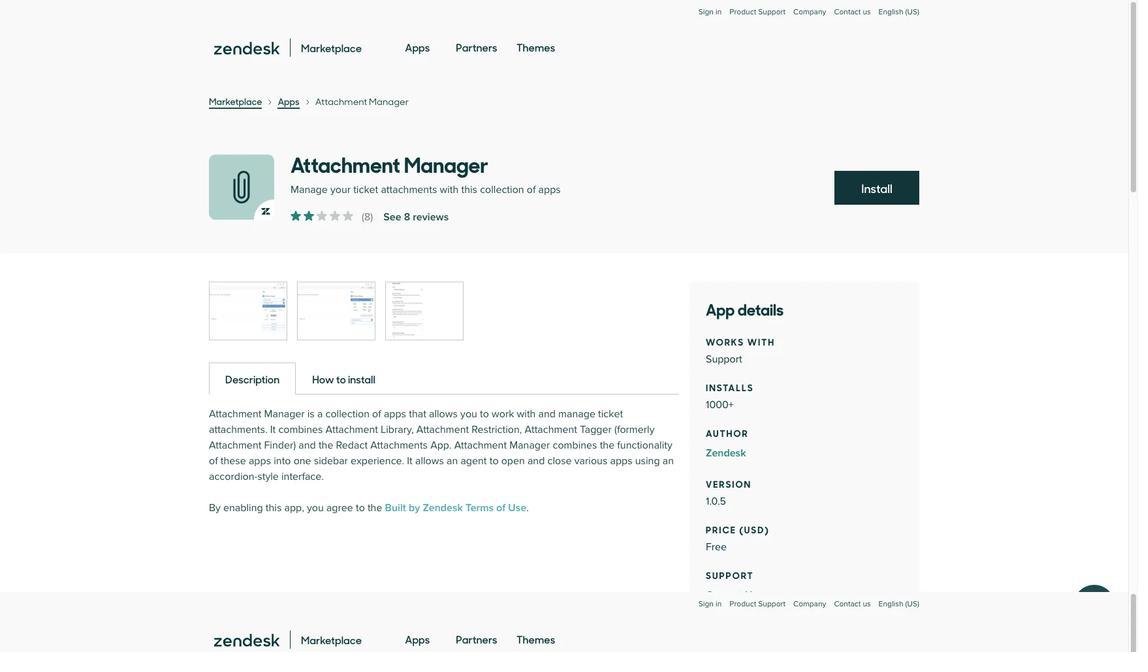 Task type: vqa. For each thing, say whether or not it's contained in the screenshot.
Do
no



Task type: describe. For each thing, give the bounding box(es) containing it.
english
[[879, 7, 903, 17]]

installs 1000+
[[706, 381, 754, 412]]

interface.
[[281, 471, 324, 484]]

work
[[492, 408, 514, 421]]

to right the how
[[336, 372, 346, 387]]

attachment manager
[[315, 95, 409, 108]]

details
[[738, 297, 784, 321]]

app
[[706, 297, 735, 321]]

various
[[574, 455, 607, 468]]

0 vertical spatial allows
[[429, 408, 458, 421]]

1 vertical spatial zendesk
[[423, 502, 463, 515]]

close
[[547, 455, 572, 468]]

contact us
[[834, 7, 871, 17]]

author
[[706, 426, 749, 440]]

us
[[863, 7, 871, 17]]

collection inside attachment manager manage your ticket attachments with this collection of apps
[[480, 183, 524, 197]]

website
[[706, 616, 743, 629]]

( 8 )
[[362, 211, 373, 224]]

0 vertical spatial it
[[270, 424, 276, 437]]

1 vertical spatial this
[[266, 502, 282, 515]]

using
[[635, 455, 660, 468]]

zendesk image
[[214, 42, 279, 55]]

0 vertical spatial zendesk
[[706, 447, 746, 460]]

marketplace
[[209, 95, 262, 108]]

0 vertical spatial and
[[538, 408, 556, 421]]

a
[[317, 408, 323, 421]]

)
[[370, 211, 373, 224]]

contact us link
[[834, 7, 871, 17]]

library,
[[381, 424, 414, 437]]

price (usd) free
[[706, 523, 770, 554]]

0 horizontal spatial apps
[[278, 95, 299, 108]]

8 for reviews
[[404, 211, 410, 224]]

experience.
[[351, 455, 404, 468]]

sign
[[698, 7, 714, 17]]

themes
[[517, 40, 555, 54]]

marketplace link
[[209, 95, 262, 109]]

see 8 reviews
[[383, 211, 449, 224]]

description
[[225, 372, 280, 387]]

sign in link
[[698, 7, 722, 17]]

2 vertical spatial and
[[528, 455, 545, 468]]

1 star fill image from the left
[[304, 211, 314, 221]]

in
[[716, 7, 722, 17]]

you inside attachment manager is a collection of apps that allows you to work with and manage ticket attachments. it combines attachment library, attachment restriction, attachment tagger (formerly attachment finder) and the redact attachments app. attachment manager combines the functionality of these apps into one sidebar experience. it allows an agent to open and close various apps using an accordion-style interface.
[[460, 408, 477, 421]]

terms
[[466, 502, 494, 515]]

2 preview image of app image from the left
[[298, 283, 375, 340]]

attachments
[[370, 439, 428, 452]]

sign in
[[698, 7, 722, 17]]

with inside works with support
[[747, 335, 775, 349]]

with inside attachment manager manage your ticket attachments with this collection of apps
[[440, 183, 459, 197]]

product
[[730, 7, 756, 17]]

see 8 reviews link
[[383, 210, 449, 225]]

manage
[[291, 183, 328, 197]]

manage
[[558, 408, 595, 421]]

0 horizontal spatial the
[[319, 439, 333, 452]]

contact us
[[706, 590, 757, 603]]

how
[[312, 372, 334, 387]]

app.
[[430, 439, 452, 452]]

into
[[274, 455, 291, 468]]

one
[[294, 455, 311, 468]]

install button
[[834, 171, 919, 205]]

use
[[508, 502, 526, 515]]

(us)
[[905, 7, 919, 17]]

style
[[257, 471, 279, 484]]

by
[[209, 502, 221, 515]]

free
[[706, 541, 727, 554]]

contact for contact us
[[834, 7, 861, 17]]

1 horizontal spatial the
[[368, 502, 382, 515]]

themes link
[[517, 29, 555, 67]]

1 vertical spatial apps link
[[278, 95, 299, 109]]

(formerly
[[614, 424, 655, 437]]

to left open
[[490, 455, 499, 468]]

support inside works with support
[[706, 353, 742, 366]]

install
[[861, 180, 892, 197]]

this inside attachment manager manage your ticket attachments with this collection of apps
[[461, 183, 477, 197]]

2 horizontal spatial the
[[600, 439, 615, 452]]

apps inside attachment manager manage your ticket attachments with this collection of apps
[[538, 183, 561, 197]]

enabling
[[223, 502, 263, 515]]

built
[[385, 502, 406, 515]]

price
[[706, 523, 736, 537]]

contact us link
[[706, 588, 903, 604]]

website link
[[706, 614, 903, 630]]

2 star fill image from the left
[[317, 211, 327, 221]]

functionality
[[617, 439, 672, 452]]

install
[[348, 372, 375, 387]]

1 preview image of app image from the left
[[210, 283, 287, 340]]

(
[[362, 211, 364, 224]]

global-navigation-secondary element
[[209, 0, 919, 30]]

reviews
[[413, 211, 449, 224]]

ticket inside attachment manager is a collection of apps that allows you to work with and manage ticket attachments. it combines attachment library, attachment restriction, attachment tagger (formerly attachment finder) and the redact attachments app. attachment manager combines the functionality of these apps into one sidebar experience. it allows an agent to open and close various apps using an accordion-style interface.
[[598, 408, 623, 421]]

to left work on the bottom of page
[[480, 408, 489, 421]]

1 horizontal spatial it
[[407, 455, 413, 468]]

agent
[[461, 455, 487, 468]]

see
[[383, 211, 401, 224]]

manager for attachment manager
[[369, 95, 409, 108]]

english (us)
[[879, 7, 919, 17]]



Task type: locate. For each thing, give the bounding box(es) containing it.
3 preview image of app image from the left
[[386, 283, 463, 340]]

manager for attachment manager is a collection of apps that allows you to work with and manage ticket attachments. it combines attachment library, attachment restriction, attachment tagger (formerly attachment finder) and the redact attachments app. attachment manager combines the functionality of these apps into one sidebar experience. it allows an agent to open and close various apps using an accordion-style interface.
[[264, 408, 305, 421]]

1 horizontal spatial apps
[[405, 40, 430, 54]]

1 horizontal spatial star fill image
[[330, 211, 340, 221]]

with up reviews
[[440, 183, 459, 197]]

contact inside global-navigation-secondary element
[[834, 7, 861, 17]]

2 horizontal spatial with
[[747, 335, 775, 349]]

product support link
[[730, 7, 786, 17]]

how to install
[[312, 372, 375, 387]]

0 horizontal spatial zendesk
[[423, 502, 463, 515]]

0 horizontal spatial 8
[[364, 211, 370, 224]]

app details
[[706, 297, 784, 321]]

this right attachments
[[461, 183, 477, 197]]

and right open
[[528, 455, 545, 468]]

and up the one
[[299, 439, 316, 452]]

0 horizontal spatial ticket
[[353, 183, 378, 197]]

by
[[409, 502, 420, 515]]

and left manage
[[538, 408, 556, 421]]

8 left see
[[364, 211, 370, 224]]

contact for contact us
[[706, 590, 742, 603]]

with inside attachment manager is a collection of apps that allows you to work with and manage ticket attachments. it combines attachment library, attachment restriction, attachment tagger (formerly attachment finder) and the redact attachments app. attachment manager combines the functionality of these apps into one sidebar experience. it allows an agent to open and close various apps using an accordion-style interface.
[[517, 408, 536, 421]]

partners link
[[456, 29, 497, 67]]

0 vertical spatial collection
[[480, 183, 524, 197]]

manager for attachment manager manage your ticket attachments with this collection of apps
[[404, 148, 488, 179]]

1 horizontal spatial combines
[[553, 439, 597, 452]]

built by zendesk terms of use link
[[385, 502, 526, 515]]

by enabling this app, you agree to the built by zendesk terms of use .
[[209, 502, 529, 515]]

zendesk down the author
[[706, 447, 746, 460]]

app,
[[284, 502, 304, 515]]

1 horizontal spatial collection
[[480, 183, 524, 197]]

combines
[[278, 424, 323, 437], [553, 439, 597, 452]]

it
[[270, 424, 276, 437], [407, 455, 413, 468]]

1 horizontal spatial zendesk
[[706, 447, 746, 460]]

preview image of app image
[[210, 283, 287, 340], [298, 283, 375, 340], [386, 283, 463, 340]]

of inside attachment manager manage your ticket attachments with this collection of apps
[[527, 183, 536, 197]]

1 horizontal spatial apps link
[[405, 29, 430, 67]]

partners
[[456, 40, 497, 54]]

0 horizontal spatial you
[[307, 502, 324, 515]]

1000+
[[706, 399, 734, 412]]

an right using
[[663, 455, 674, 468]]

support up contact us
[[706, 569, 754, 582]]

allows
[[429, 408, 458, 421], [415, 455, 444, 468]]

0 horizontal spatial star fill image
[[304, 211, 314, 221]]

contact inside contact us link
[[706, 590, 742, 603]]

your
[[330, 183, 351, 197]]

0 horizontal spatial collection
[[325, 408, 370, 421]]

2 8 from the left
[[404, 211, 410, 224]]

restriction,
[[472, 424, 522, 437]]

1 8 from the left
[[364, 211, 370, 224]]

contact left us
[[834, 7, 861, 17]]

installs
[[706, 381, 754, 394]]

with
[[440, 183, 459, 197], [747, 335, 775, 349], [517, 408, 536, 421]]

0 vertical spatial with
[[440, 183, 459, 197]]

tab list containing description
[[209, 362, 679, 395]]

2 star fill image from the left
[[330, 211, 340, 221]]

ticket
[[353, 183, 378, 197], [598, 408, 623, 421]]

apps link left partners link
[[405, 29, 430, 67]]

manager
[[369, 95, 409, 108], [404, 148, 488, 179], [264, 408, 305, 421], [509, 439, 550, 452]]

apps link right marketplace link
[[278, 95, 299, 109]]

1 horizontal spatial ticket
[[598, 408, 623, 421]]

0 vertical spatial this
[[461, 183, 477, 197]]

collection
[[480, 183, 524, 197], [325, 408, 370, 421]]

these
[[221, 455, 246, 468]]

apps right marketplace
[[278, 95, 299, 108]]

works
[[706, 335, 744, 349]]

the down tagger
[[600, 439, 615, 452]]

star fill image
[[304, 211, 314, 221], [317, 211, 327, 221], [343, 211, 353, 221]]

agree
[[326, 502, 353, 515]]

version
[[706, 477, 752, 491]]

that
[[409, 408, 426, 421]]

product support
[[730, 7, 786, 17]]

is
[[307, 408, 315, 421]]

1 horizontal spatial contact
[[834, 7, 861, 17]]

1 horizontal spatial you
[[460, 408, 477, 421]]

ticket inside attachment manager manage your ticket attachments with this collection of apps
[[353, 183, 378, 197]]

this
[[461, 183, 477, 197], [266, 502, 282, 515]]

1 vertical spatial it
[[407, 455, 413, 468]]

allows down app.
[[415, 455, 444, 468]]

8 inside see 8 reviews link
[[404, 211, 410, 224]]

contact up website
[[706, 590, 742, 603]]

with right work on the bottom of page
[[517, 408, 536, 421]]

support inside global-navigation-secondary element
[[758, 7, 786, 17]]

0 horizontal spatial contact
[[706, 590, 742, 603]]

support right product in the right of the page
[[758, 7, 786, 17]]

8 for )
[[364, 211, 370, 224]]

1 horizontal spatial an
[[663, 455, 674, 468]]

attachments.
[[209, 424, 267, 437]]

support down works
[[706, 353, 742, 366]]

attachment manager is a collection of apps that allows you to work with and manage ticket attachments. it combines attachment library, attachment restriction, attachment tagger (formerly attachment finder) and the redact attachments app. attachment manager combines the functionality of these apps into one sidebar experience. it allows an agent to open and close various apps using an accordion-style interface.
[[209, 408, 674, 484]]

0 horizontal spatial combines
[[278, 424, 323, 437]]

attachment manager manage your ticket attachments with this collection of apps
[[291, 148, 561, 197]]

0 horizontal spatial preview image of app image
[[210, 283, 287, 340]]

1 horizontal spatial star fill image
[[317, 211, 327, 221]]

attachment inside attachment manager manage your ticket attachments with this collection of apps
[[291, 148, 400, 179]]

open
[[501, 455, 525, 468]]

0 vertical spatial contact
[[834, 7, 861, 17]]

collection inside attachment manager is a collection of apps that allows you to work with and manage ticket attachments. it combines attachment library, attachment restriction, attachment tagger (formerly attachment finder) and the redact attachments app. attachment manager combines the functionality of these apps into one sidebar experience. it allows an agent to open and close various apps using an accordion-style interface.
[[325, 408, 370, 421]]

1.0.5
[[706, 496, 726, 509]]

an down app.
[[447, 455, 458, 468]]

0 horizontal spatial it
[[270, 424, 276, 437]]

with down 'details'
[[747, 335, 775, 349]]

us
[[745, 590, 757, 603]]

company
[[793, 7, 826, 17]]

1 an from the left
[[447, 455, 458, 468]]

this left app,
[[266, 502, 282, 515]]

you right app,
[[307, 502, 324, 515]]

2 horizontal spatial star fill image
[[343, 211, 353, 221]]

1 vertical spatial apps
[[278, 95, 299, 108]]

tagger
[[580, 424, 612, 437]]

1 horizontal spatial with
[[517, 408, 536, 421]]

1 vertical spatial ticket
[[598, 408, 623, 421]]

apps
[[405, 40, 430, 54], [278, 95, 299, 108]]

tab list
[[209, 362, 679, 395]]

(usd)
[[739, 523, 770, 537]]

0 horizontal spatial apps link
[[278, 95, 299, 109]]

attachment
[[315, 95, 367, 108], [291, 148, 400, 179], [209, 408, 261, 421], [326, 424, 378, 437], [416, 424, 469, 437], [525, 424, 577, 437], [209, 439, 261, 452], [454, 439, 507, 452]]

contact
[[834, 7, 861, 17], [706, 590, 742, 603]]

1 vertical spatial allows
[[415, 455, 444, 468]]

1 vertical spatial support
[[706, 353, 742, 366]]

combines up close
[[553, 439, 597, 452]]

0 horizontal spatial with
[[440, 183, 459, 197]]

1 vertical spatial combines
[[553, 439, 597, 452]]

apps link
[[405, 29, 430, 67], [278, 95, 299, 109]]

1 star fill image from the left
[[291, 211, 301, 221]]

zendesk right by
[[423, 502, 463, 515]]

1 vertical spatial and
[[299, 439, 316, 452]]

an
[[447, 455, 458, 468], [663, 455, 674, 468]]

0 horizontal spatial this
[[266, 502, 282, 515]]

allows right that
[[429, 408, 458, 421]]

of
[[527, 183, 536, 197], [372, 408, 381, 421], [209, 455, 218, 468], [496, 502, 506, 515]]

0 horizontal spatial star fill image
[[291, 211, 301, 221]]

1 vertical spatial with
[[747, 335, 775, 349]]

1 horizontal spatial preview image of app image
[[298, 283, 375, 340]]

1 horizontal spatial this
[[461, 183, 477, 197]]

ticket up tagger
[[598, 408, 623, 421]]

support
[[758, 7, 786, 17], [706, 353, 742, 366], [706, 569, 754, 582]]

company link
[[793, 7, 826, 30]]

version 1.0.5
[[706, 477, 752, 509]]

accordion-
[[209, 471, 257, 484]]

it up the finder)
[[270, 424, 276, 437]]

the up sidebar
[[319, 439, 333, 452]]

0 vertical spatial you
[[460, 408, 477, 421]]

2 vertical spatial support
[[706, 569, 754, 582]]

the left built
[[368, 502, 382, 515]]

0 vertical spatial support
[[758, 7, 786, 17]]

and
[[538, 408, 556, 421], [299, 439, 316, 452], [528, 455, 545, 468]]

ticket right your
[[353, 183, 378, 197]]

to right agree
[[356, 502, 365, 515]]

2 an from the left
[[663, 455, 674, 468]]

0 vertical spatial apps
[[405, 40, 430, 54]]

star fill image down manage
[[291, 211, 301, 221]]

2 horizontal spatial preview image of app image
[[386, 283, 463, 340]]

attachments
[[381, 183, 437, 197]]

combines down is on the bottom of the page
[[278, 424, 323, 437]]

0 vertical spatial ticket
[[353, 183, 378, 197]]

8 right see
[[404, 211, 410, 224]]

finder)
[[264, 439, 296, 452]]

0 vertical spatial combines
[[278, 424, 323, 437]]

1 vertical spatial collection
[[325, 408, 370, 421]]

1 vertical spatial contact
[[706, 590, 742, 603]]

1 vertical spatial you
[[307, 502, 324, 515]]

star fill image down your
[[330, 211, 340, 221]]

0 horizontal spatial an
[[447, 455, 458, 468]]

star fill image
[[291, 211, 301, 221], [330, 211, 340, 221]]

works with support
[[706, 335, 775, 366]]

2 vertical spatial with
[[517, 408, 536, 421]]

apps left partners
[[405, 40, 430, 54]]

it down attachments
[[407, 455, 413, 468]]

you up the restriction,
[[460, 408, 477, 421]]

english (us) link
[[879, 7, 919, 30]]

apps
[[538, 183, 561, 197], [384, 408, 406, 421], [249, 455, 271, 468], [610, 455, 632, 468]]

1 horizontal spatial 8
[[404, 211, 410, 224]]

manager inside attachment manager manage your ticket attachments with this collection of apps
[[404, 148, 488, 179]]

sidebar
[[314, 455, 348, 468]]

.
[[526, 502, 529, 515]]

zendesk link
[[706, 446, 903, 462]]

3 star fill image from the left
[[343, 211, 353, 221]]

0 vertical spatial apps link
[[405, 29, 430, 67]]

redact
[[336, 439, 368, 452]]



